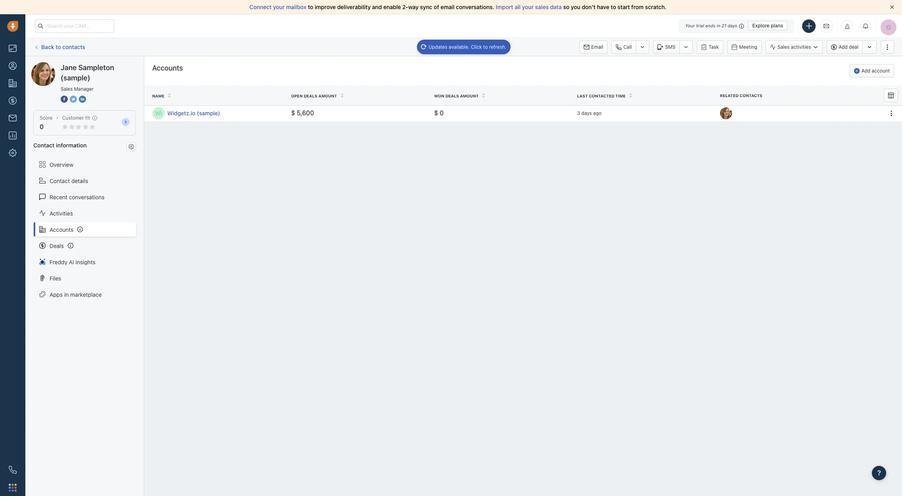 Task type: describe. For each thing, give the bounding box(es) containing it.
deliverability
[[337, 4, 371, 10]]

add deal
[[839, 44, 859, 50]]

to right back
[[56, 44, 61, 50]]

marketplace
[[70, 291, 102, 298]]

explore plans link
[[748, 21, 788, 31]]

(sample) for jane sampleton (sample)
[[90, 62, 112, 69]]

email
[[441, 4, 455, 10]]

won
[[434, 93, 444, 98]]

account
[[872, 68, 890, 74]]

0 horizontal spatial days
[[582, 110, 592, 116]]

open deals amount
[[291, 93, 337, 98]]

contact for contact details
[[50, 177, 70, 184]]

1 your from the left
[[273, 4, 285, 10]]

phone image
[[9, 466, 17, 474]]

1 vertical spatial contacts
[[740, 93, 763, 98]]

contact details
[[50, 177, 88, 184]]

freddy ai insights
[[50, 259, 95, 265]]

$ 0
[[434, 110, 444, 117]]

data
[[550, 4, 562, 10]]

recent
[[50, 194, 67, 200]]

updates
[[429, 44, 447, 50]]

way
[[408, 4, 419, 10]]

activities
[[50, 210, 73, 217]]

available.
[[449, 44, 470, 50]]

3 days ago
[[577, 110, 602, 116]]

won deals amount
[[434, 93, 479, 98]]

add for add account
[[862, 68, 871, 74]]

send email image
[[824, 23, 829, 29]]

sync
[[420, 4, 432, 10]]

contacted
[[589, 93, 615, 98]]

from
[[631, 4, 644, 10]]

0 horizontal spatial in
[[64, 291, 69, 298]]

import
[[496, 4, 513, 10]]

sms
[[665, 44, 675, 50]]

conversations
[[69, 194, 105, 200]]

and
[[372, 4, 382, 10]]

0 horizontal spatial contacts
[[62, 44, 85, 50]]

ends
[[705, 23, 716, 28]]

updates available. click to refresh.
[[429, 44, 507, 50]]

call button
[[612, 40, 636, 54]]

amount for won deals amount
[[460, 93, 479, 98]]

$ 5,600
[[291, 110, 314, 117]]

files
[[50, 275, 61, 282]]

0 for score 0
[[40, 123, 44, 130]]

you
[[571, 4, 580, 10]]

click
[[471, 44, 482, 50]]

your trial ends in 21 days
[[685, 23, 737, 28]]

activities
[[791, 44, 811, 50]]

apps
[[50, 291, 63, 298]]

connect
[[249, 4, 272, 10]]

email button
[[579, 40, 608, 54]]

contact for contact information
[[33, 142, 55, 149]]

jane for jane sampleton (sample) sales manager
[[61, 63, 77, 72]]

start
[[618, 4, 630, 10]]

(sample) for jane sampleton (sample) sales manager
[[61, 74, 90, 82]]

call link
[[612, 40, 636, 54]]

scratch.
[[645, 4, 667, 10]]

0 for $ 0
[[440, 110, 444, 117]]

deal
[[849, 44, 859, 50]]

information
[[56, 142, 87, 149]]

last
[[577, 93, 588, 98]]

1 horizontal spatial in
[[717, 23, 721, 28]]

sampleton for jane sampleton (sample)
[[61, 62, 88, 69]]

Search your CRM... text field
[[35, 19, 114, 33]]

21
[[722, 23, 726, 28]]

sales activities
[[778, 44, 811, 50]]

add account button
[[850, 64, 894, 78]]

5,600
[[297, 110, 314, 117]]

2-
[[402, 4, 408, 10]]

1 vertical spatial accounts
[[50, 226, 73, 233]]

your
[[685, 23, 695, 28]]

jane sampleton (sample)
[[47, 62, 112, 69]]

customer fit
[[62, 115, 90, 121]]

conversations.
[[456, 4, 494, 10]]

1 horizontal spatial sales
[[778, 44, 790, 50]]

sales inside "jane sampleton (sample) sales manager"
[[61, 86, 73, 92]]



Task type: vqa. For each thing, say whether or not it's contained in the screenshot.
right LEADS
no



Task type: locate. For each thing, give the bounding box(es) containing it.
2 vertical spatial (sample)
[[197, 110, 220, 117]]

fit
[[85, 115, 90, 121]]

jane inside "jane sampleton (sample) sales manager"
[[61, 63, 77, 72]]

your
[[273, 4, 285, 10], [522, 4, 534, 10]]

1 $ from the left
[[291, 110, 295, 117]]

1 vertical spatial add
[[862, 68, 871, 74]]

1 horizontal spatial $
[[434, 110, 438, 117]]

what's new image
[[845, 24, 850, 29]]

to
[[308, 4, 313, 10], [611, 4, 616, 10], [56, 44, 61, 50], [483, 44, 488, 50]]

deals for open
[[304, 93, 317, 98]]

jane down back
[[47, 62, 59, 69]]

add for add deal
[[839, 44, 848, 50]]

add deal button
[[827, 40, 863, 54]]

days
[[728, 23, 737, 28], [582, 110, 592, 116]]

your left mailbox
[[273, 4, 285, 10]]

so
[[563, 4, 570, 10]]

deals right "open"
[[304, 93, 317, 98]]

last contacted time
[[577, 93, 626, 98]]

(sample) right the widgetz.io
[[197, 110, 220, 117]]

in
[[717, 23, 721, 28], [64, 291, 69, 298]]

enable
[[383, 4, 401, 10]]

1 horizontal spatial jane
[[61, 63, 77, 72]]

0 vertical spatial contact
[[33, 142, 55, 149]]

your right all
[[522, 4, 534, 10]]

0 down won
[[440, 110, 444, 117]]

in left 21
[[717, 23, 721, 28]]

ai
[[69, 259, 74, 265]]

accounts
[[152, 64, 183, 72], [50, 226, 73, 233]]

sampleton up manager at top
[[78, 63, 114, 72]]

phone element
[[5, 462, 21, 478]]

sampleton inside "jane sampleton (sample) sales manager"
[[78, 63, 114, 72]]

in right apps at the left of the page
[[64, 291, 69, 298]]

of
[[434, 4, 439, 10]]

2 deals from the left
[[445, 93, 459, 98]]

ago
[[593, 110, 602, 116]]

contacts up "jane sampleton (sample)"
[[62, 44, 85, 50]]

call
[[624, 44, 632, 50]]

open
[[291, 93, 303, 98]]

jane sampleton (sample) sales manager
[[61, 63, 114, 92]]

meeting
[[739, 44, 757, 50]]

accounts up the 'name'
[[152, 64, 183, 72]]

add left account
[[862, 68, 871, 74]]

(sample)
[[90, 62, 112, 69], [61, 74, 90, 82], [197, 110, 220, 117]]

connect your mailbox to improve deliverability and enable 2-way sync of email conversations. import all your sales data so you don't have to start from scratch.
[[249, 4, 667, 10]]

days right 21
[[728, 23, 737, 28]]

overview
[[50, 161, 73, 168]]

improve
[[315, 4, 336, 10]]

sampleton down back to contacts
[[61, 62, 88, 69]]

email
[[591, 44, 603, 50]]

time
[[616, 93, 626, 98]]

3
[[577, 110, 580, 116]]

1 horizontal spatial amount
[[460, 93, 479, 98]]

jane
[[47, 62, 59, 69], [61, 63, 77, 72]]

freddy
[[50, 259, 67, 265]]

back to contacts link
[[33, 41, 86, 53]]

name
[[152, 93, 164, 98]]

0 horizontal spatial $
[[291, 110, 295, 117]]

wi
[[155, 110, 162, 117]]

0 horizontal spatial your
[[273, 4, 285, 10]]

add left the deal
[[839, 44, 848, 50]]

contact down 0 button
[[33, 142, 55, 149]]

deals right won
[[445, 93, 459, 98]]

deals for won
[[445, 93, 459, 98]]

add account
[[862, 68, 890, 74]]

twitter circled image
[[70, 95, 77, 103]]

0 vertical spatial in
[[717, 23, 721, 28]]

0 vertical spatial contacts
[[62, 44, 85, 50]]

widgetz.io (sample)
[[167, 110, 220, 117]]

back to contacts
[[41, 44, 85, 50]]

0 horizontal spatial amount
[[318, 93, 337, 98]]

all
[[515, 4, 521, 10]]

1 vertical spatial in
[[64, 291, 69, 298]]

0 horizontal spatial accounts
[[50, 226, 73, 233]]

1 vertical spatial days
[[582, 110, 592, 116]]

connect your mailbox link
[[249, 4, 308, 10]]

1 horizontal spatial your
[[522, 4, 534, 10]]

related contacts
[[720, 93, 763, 98]]

amount right won
[[460, 93, 479, 98]]

0 horizontal spatial deals
[[304, 93, 317, 98]]

accounts down the activities
[[50, 226, 73, 233]]

0 horizontal spatial add
[[839, 44, 848, 50]]

1 horizontal spatial add
[[862, 68, 871, 74]]

(sample) inside "jane sampleton (sample) sales manager"
[[61, 74, 90, 82]]

0 vertical spatial days
[[728, 23, 737, 28]]

sampleton for jane sampleton (sample) sales manager
[[78, 63, 114, 72]]

1 horizontal spatial contacts
[[740, 93, 763, 98]]

plans
[[771, 23, 783, 29]]

close image
[[890, 5, 894, 9]]

trial
[[696, 23, 704, 28]]

2 $ from the left
[[434, 110, 438, 117]]

$ for $ 0
[[434, 110, 438, 117]]

score
[[40, 115, 53, 121]]

0 horizontal spatial sales
[[61, 86, 73, 92]]

to right the click
[[483, 44, 488, 50]]

add inside button
[[862, 68, 871, 74]]

sales left activities
[[778, 44, 790, 50]]

widgetz.io
[[167, 110, 195, 117]]

insights
[[76, 259, 95, 265]]

meeting button
[[727, 40, 762, 54]]

0 vertical spatial sales
[[778, 44, 790, 50]]

0 horizontal spatial jane
[[47, 62, 59, 69]]

(sample) down "jane sampleton (sample)"
[[61, 74, 90, 82]]

amount right "open"
[[318, 93, 337, 98]]

task
[[709, 44, 719, 50]]

jane down back to contacts
[[61, 63, 77, 72]]

1 horizontal spatial accounts
[[152, 64, 183, 72]]

facebook circled image
[[61, 95, 68, 103]]

sales up facebook circled image
[[61, 86, 73, 92]]

0
[[440, 110, 444, 117], [40, 123, 44, 130]]

add inside 'button'
[[839, 44, 848, 50]]

$ left 5,600
[[291, 110, 295, 117]]

apps in marketplace
[[50, 291, 102, 298]]

(sample) up manager at top
[[90, 62, 112, 69]]

1 vertical spatial (sample)
[[61, 74, 90, 82]]

1 vertical spatial contact
[[50, 177, 70, 184]]

deals
[[50, 242, 64, 249]]

explore plans
[[752, 23, 783, 29]]

wi button
[[152, 107, 165, 120]]

score 0
[[40, 115, 53, 130]]

to right mailbox
[[308, 4, 313, 10]]

related
[[720, 93, 739, 98]]

1 vertical spatial sales
[[61, 86, 73, 92]]

$ down won
[[434, 110, 438, 117]]

mailbox
[[286, 4, 307, 10]]

1 horizontal spatial deals
[[445, 93, 459, 98]]

0 down score
[[40, 123, 44, 130]]

import all your sales data link
[[496, 4, 563, 10]]

task button
[[697, 40, 723, 54]]

0 inside score 0
[[40, 123, 44, 130]]

jane for jane sampleton (sample)
[[47, 62, 59, 69]]

don't
[[582, 4, 596, 10]]

sales activities button
[[766, 40, 827, 54], [766, 40, 823, 54]]

1 horizontal spatial 0
[[440, 110, 444, 117]]

refresh.
[[489, 44, 507, 50]]

details
[[71, 177, 88, 184]]

0 horizontal spatial 0
[[40, 123, 44, 130]]

to left start
[[611, 4, 616, 10]]

recent conversations
[[50, 194, 105, 200]]

freshworks switcher image
[[9, 484, 17, 492]]

contact up 'recent'
[[50, 177, 70, 184]]

sales
[[535, 4, 549, 10]]

sms button
[[653, 40, 679, 54]]

contacts right related at the right of page
[[740, 93, 763, 98]]

explore
[[752, 23, 770, 29]]

1 horizontal spatial days
[[728, 23, 737, 28]]

manager
[[74, 86, 94, 92]]

1 amount from the left
[[318, 93, 337, 98]]

0 vertical spatial (sample)
[[90, 62, 112, 69]]

1 vertical spatial 0
[[40, 123, 44, 130]]

contacts
[[62, 44, 85, 50], [740, 93, 763, 98]]

2 amount from the left
[[460, 93, 479, 98]]

1 deals from the left
[[304, 93, 317, 98]]

0 vertical spatial add
[[839, 44, 848, 50]]

2 your from the left
[[522, 4, 534, 10]]

sales
[[778, 44, 790, 50], [61, 86, 73, 92]]

contact information
[[33, 142, 87, 149]]

mng settings image
[[128, 144, 134, 149]]

linkedin circled image
[[79, 95, 86, 103]]

$
[[291, 110, 295, 117], [434, 110, 438, 117]]

back
[[41, 44, 54, 50]]

$ for $ 5,600
[[291, 110, 295, 117]]

amount for open deals amount
[[318, 93, 337, 98]]

0 vertical spatial 0
[[440, 110, 444, 117]]

have
[[597, 4, 609, 10]]

customer
[[62, 115, 84, 121]]

days right 3
[[582, 110, 592, 116]]

amount
[[318, 93, 337, 98], [460, 93, 479, 98]]

0 vertical spatial accounts
[[152, 64, 183, 72]]

updates available. click to refresh. link
[[417, 39, 510, 54]]



